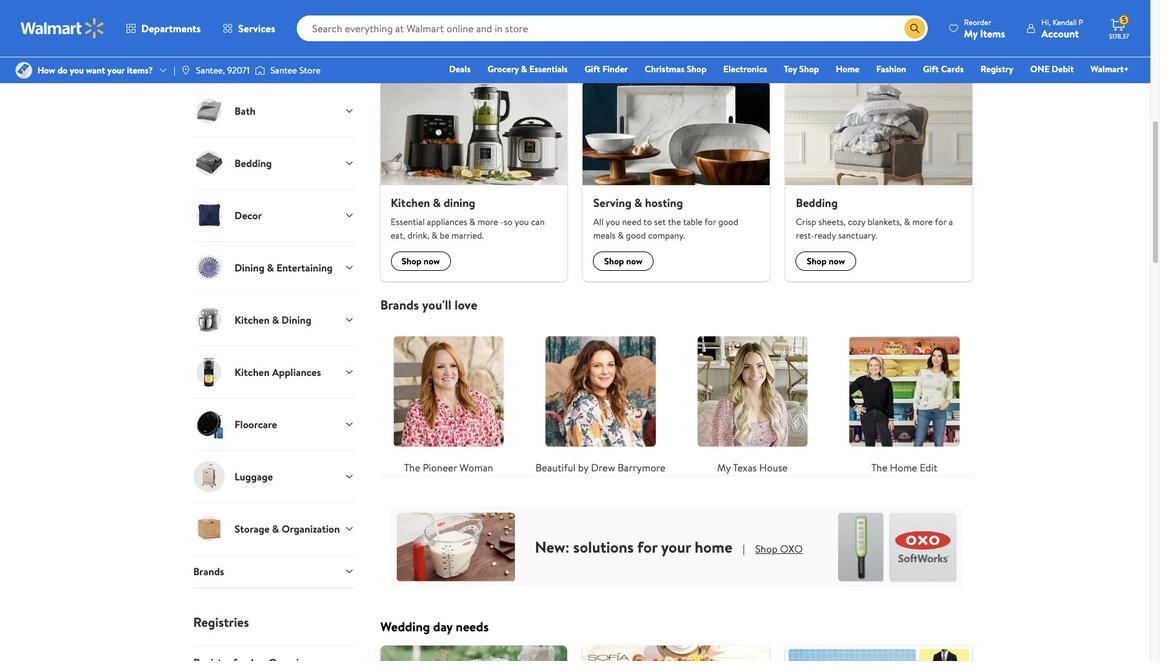 Task type: vqa. For each thing, say whether or not it's contained in the screenshot.
Clear BUTTON
no



Task type: locate. For each thing, give the bounding box(es) containing it.
my left the items
[[964, 26, 978, 40]]

essentials
[[529, 63, 568, 76]]

2 vertical spatial kitchen
[[235, 365, 270, 379]]

kitchen left appliances
[[235, 365, 270, 379]]

you inside serving & hosting all you need to set the table for good meals & good company.
[[606, 216, 620, 229]]

categories
[[193, 52, 255, 70]]

kitchen up essential
[[391, 195, 430, 211]]

list for wedding day needs
[[373, 646, 981, 662]]

kitchen & dining
[[235, 313, 312, 327]]

list for brands you'll love
[[373, 313, 981, 476]]

storage & organization
[[235, 522, 340, 536]]

3 now from the left
[[829, 255, 845, 268]]

for right solutions
[[638, 536, 658, 558]]

do
[[58, 64, 68, 77]]

0 horizontal spatial gift
[[585, 63, 600, 76]]

bedding for bedding
[[235, 156, 272, 170]]

how
[[37, 64, 55, 77]]

your right want in the top of the page
[[107, 64, 125, 77]]

edit
[[920, 461, 938, 475]]

1 horizontal spatial |
[[743, 542, 745, 556]]

home
[[836, 63, 860, 76], [890, 461, 918, 475]]

1 horizontal spatial the
[[871, 461, 888, 475]]

santee
[[270, 64, 297, 77]]

oxo
[[780, 542, 803, 556]]

brands inside dropdown button
[[193, 565, 224, 579]]

blankets,
[[868, 216, 902, 229]]

by right gifts
[[411, 53, 425, 70]]

2 shop now from the left
[[604, 255, 643, 268]]

0 vertical spatial kitchen
[[391, 195, 430, 211]]

1 horizontal spatial by
[[578, 461, 589, 475]]

1 the from the left
[[404, 461, 420, 475]]

good
[[719, 216, 739, 229], [626, 229, 646, 242]]

needs
[[456, 618, 489, 636]]

 image
[[15, 62, 32, 79], [255, 64, 265, 77], [181, 65, 191, 76]]

drew
[[591, 461, 615, 475]]

christmas
[[645, 63, 685, 76]]

shop now inside bedding list item
[[807, 255, 845, 268]]

0 horizontal spatial bedding
[[235, 156, 272, 170]]

2 horizontal spatial now
[[829, 255, 845, 268]]

kitchen for dining
[[235, 313, 270, 327]]

gift finder
[[585, 63, 628, 76]]

bedding crisp sheets, cozy blankets, & more for a rest-ready sanctuary.
[[796, 195, 953, 242]]

2 now from the left
[[626, 255, 643, 268]]

table
[[683, 216, 703, 229]]

shop oxo link
[[755, 542, 803, 558]]

list
[[373, 81, 981, 282], [373, 313, 981, 476], [373, 646, 981, 662]]

essential
[[391, 216, 425, 229]]

to
[[644, 216, 652, 229]]

5 $178.37
[[1109, 14, 1129, 41]]

0 horizontal spatial the
[[404, 461, 420, 475]]

list containing the pioneer woman
[[373, 313, 981, 476]]

shop now inside the kitchen & dining list item
[[402, 255, 440, 268]]

you right all
[[606, 216, 620, 229]]

1 horizontal spatial gift
[[923, 63, 939, 76]]

0 horizontal spatial now
[[424, 255, 440, 268]]

fashion
[[877, 63, 906, 76]]

 image left how
[[15, 62, 32, 79]]

drink,
[[408, 229, 429, 242]]

& right 'storage'
[[272, 522, 279, 536]]

so
[[504, 216, 513, 229]]

shop now down the 'meals'
[[604, 255, 643, 268]]

0 horizontal spatial by
[[411, 53, 425, 70]]

my texas house link
[[684, 324, 821, 476]]

good right table
[[719, 216, 739, 229]]

crisp
[[796, 216, 817, 229]]

hi,
[[1042, 16, 1051, 27]]

for
[[705, 216, 716, 229], [935, 216, 947, 229], [638, 536, 658, 558]]

the
[[404, 461, 420, 475], [871, 461, 888, 475]]

gift
[[585, 63, 600, 76], [923, 63, 939, 76]]

dining down decor
[[235, 261, 265, 275]]

kitchen appliances
[[235, 365, 321, 379]]

home left edit
[[890, 461, 918, 475]]

beautiful by drew barrymore
[[536, 461, 666, 475]]

0 horizontal spatial |
[[174, 64, 175, 77]]

eat,
[[391, 229, 405, 242]]

1 vertical spatial brands
[[193, 565, 224, 579]]

shop inside serving & hosting list item
[[604, 255, 624, 268]]

shop
[[687, 63, 707, 76], [799, 63, 819, 76], [402, 255, 422, 268], [604, 255, 624, 268], [807, 255, 827, 268], [755, 542, 778, 556]]

1 vertical spatial kitchen
[[235, 313, 270, 327]]

brands you'll love
[[380, 297, 478, 314]]

1 horizontal spatial you
[[515, 216, 529, 229]]

meals
[[593, 229, 616, 242]]

for right table
[[705, 216, 716, 229]]

reorder
[[964, 16, 992, 27]]

organization
[[282, 522, 340, 536]]

my inside list
[[717, 461, 731, 475]]

| right the home
[[743, 542, 745, 556]]

floorcare button
[[193, 398, 355, 450]]

you
[[70, 64, 84, 77], [515, 216, 529, 229], [606, 216, 620, 229]]

a
[[949, 216, 953, 229]]

1 vertical spatial home
[[890, 461, 918, 475]]

storage & organization button
[[193, 503, 355, 555]]

1 shop now from the left
[[402, 255, 440, 268]]

by for beautiful
[[578, 461, 589, 475]]

list containing kitchen & dining
[[373, 81, 981, 282]]

1 horizontal spatial my
[[964, 26, 978, 40]]

1 now from the left
[[424, 255, 440, 268]]

gift left cards
[[923, 63, 939, 76]]

gift for gift cards
[[923, 63, 939, 76]]

3 shop now from the left
[[807, 255, 845, 268]]

bedding for bedding crisp sheets, cozy blankets, & more for a rest-ready sanctuary.
[[796, 195, 838, 211]]

electronics
[[724, 63, 767, 76]]

 image left santee,
[[181, 65, 191, 76]]

1 horizontal spatial shop now
[[604, 255, 643, 268]]

2 more from the left
[[913, 216, 933, 229]]

texas
[[733, 461, 757, 475]]

bath
[[235, 104, 256, 118]]

1 more from the left
[[478, 216, 498, 229]]

shop now down ready
[[807, 255, 845, 268]]

walmart+ link
[[1085, 62, 1135, 76]]

& left "entertaining"
[[267, 261, 274, 275]]

2 horizontal spatial you
[[606, 216, 620, 229]]

more left the a
[[913, 216, 933, 229]]

you'll
[[422, 297, 452, 314]]

 image for santee, 92071
[[181, 65, 191, 76]]

dining up appliances
[[282, 313, 312, 327]]

bedding up the crisp
[[796, 195, 838, 211]]

by
[[411, 53, 425, 70], [578, 461, 589, 475]]

& right the blankets,
[[904, 216, 910, 229]]

more
[[478, 216, 498, 229], [913, 216, 933, 229]]

shop down ready
[[807, 255, 827, 268]]

1 horizontal spatial for
[[705, 216, 716, 229]]

list item
[[373, 646, 575, 662], [575, 646, 778, 662], [778, 646, 981, 662]]

0 horizontal spatial shop now
[[402, 255, 440, 268]]

for inside bedding crisp sheets, cozy blankets, & more for a rest-ready sanctuary.
[[935, 216, 947, 229]]

shop down the 'meals'
[[604, 255, 624, 268]]

2 horizontal spatial  image
[[255, 64, 265, 77]]

bedding
[[235, 156, 272, 170], [796, 195, 838, 211]]

you right so
[[515, 216, 529, 229]]

brands for brands you'll love
[[380, 297, 419, 314]]

shop now inside serving & hosting list item
[[604, 255, 643, 268]]

0 vertical spatial |
[[174, 64, 175, 77]]

finder
[[603, 63, 628, 76]]

| right items?
[[174, 64, 175, 77]]

more inside bedding crisp sheets, cozy blankets, & more for a rest-ready sanctuary.
[[913, 216, 933, 229]]

debit
[[1052, 63, 1074, 76]]

more inside kitchen & dining essential appliances & more -so you can eat, drink, & be married.
[[478, 216, 498, 229]]

clear search field text image
[[889, 23, 900, 33]]

gift finder link
[[579, 62, 634, 76]]

new: solutions for your home
[[535, 536, 733, 558]]

1 list item from the left
[[373, 646, 575, 662]]

& inside bedding crisp sheets, cozy blankets, & more for a rest-ready sanctuary.
[[904, 216, 910, 229]]

the left edit
[[871, 461, 888, 475]]

2 horizontal spatial shop now
[[807, 255, 845, 268]]

0 vertical spatial home
[[836, 63, 860, 76]]

good down need
[[626, 229, 646, 242]]

0 vertical spatial by
[[411, 53, 425, 70]]

appliances
[[272, 365, 321, 379]]

now inside bedding list item
[[829, 255, 845, 268]]

for left the a
[[935, 216, 947, 229]]

oxo softworks logo.�� image
[[391, 507, 963, 587]]

0 horizontal spatial my
[[717, 461, 731, 475]]

3 list item from the left
[[778, 646, 981, 662]]

kitchen inside kitchen & dining essential appliances & more -so you can eat, drink, & be married.
[[391, 195, 430, 211]]

the for the pioneer woman
[[404, 461, 420, 475]]

dining & entertaining
[[235, 261, 333, 275]]

 image right 92071
[[255, 64, 265, 77]]

0 vertical spatial dining
[[235, 261, 265, 275]]

1 horizontal spatial dining
[[282, 313, 312, 327]]

0 vertical spatial brands
[[380, 297, 419, 314]]

bedding up decor
[[235, 156, 272, 170]]

now inside serving & hosting list item
[[626, 255, 643, 268]]

cozy
[[848, 216, 866, 229]]

1 vertical spatial good
[[626, 229, 646, 242]]

decor
[[235, 208, 262, 223]]

shop now for dining
[[402, 255, 440, 268]]

0 vertical spatial my
[[964, 26, 978, 40]]

by left drew
[[578, 461, 589, 475]]

now
[[424, 255, 440, 268], [626, 255, 643, 268], [829, 255, 845, 268]]

now down need
[[626, 255, 643, 268]]

3 list from the top
[[373, 646, 981, 662]]

need
[[622, 216, 642, 229]]

2 gift from the left
[[923, 63, 939, 76]]

1 vertical spatial by
[[578, 461, 589, 475]]

your left the home
[[661, 536, 691, 558]]

shop now down drink,
[[402, 255, 440, 268]]

kitchen up kitchen appliances dropdown button
[[235, 313, 270, 327]]

my
[[964, 26, 978, 40], [717, 461, 731, 475]]

one debit
[[1030, 63, 1074, 76]]

1 vertical spatial list
[[373, 313, 981, 476]]

Search search field
[[297, 15, 928, 41]]

shop down drink,
[[402, 255, 422, 268]]

1 vertical spatial your
[[661, 536, 691, 558]]

for inside serving & hosting all you need to set the table for good meals & good company.
[[705, 216, 716, 229]]

toy shop link
[[778, 62, 825, 76]]

1 horizontal spatial  image
[[181, 65, 191, 76]]

gift left finder
[[585, 63, 600, 76]]

1 vertical spatial bedding
[[796, 195, 838, 211]]

& inside dining & entertaining dropdown button
[[267, 261, 274, 275]]

0 vertical spatial good
[[719, 216, 739, 229]]

& up married. on the left top of page
[[470, 216, 476, 229]]

1 horizontal spatial bedding
[[796, 195, 838, 211]]

bedding inside dropdown button
[[235, 156, 272, 170]]

Walmart Site-Wide search field
[[297, 15, 928, 41]]

woman
[[460, 461, 493, 475]]

2 horizontal spatial for
[[935, 216, 947, 229]]

ready
[[815, 229, 836, 242]]

0 vertical spatial list
[[373, 81, 981, 282]]

92071
[[227, 64, 250, 77]]

now down ready
[[829, 255, 845, 268]]

gift for gift finder
[[585, 63, 600, 76]]

can
[[531, 216, 545, 229]]

$178.37
[[1109, 32, 1129, 41]]

1 vertical spatial my
[[717, 461, 731, 475]]

you inside kitchen & dining essential appliances & more -so you can eat, drink, & be married.
[[515, 216, 529, 229]]

now down be
[[424, 255, 440, 268]]

the left pioneer
[[404, 461, 420, 475]]

1 horizontal spatial now
[[626, 255, 643, 268]]

&
[[521, 63, 527, 76], [433, 195, 441, 211], [635, 195, 642, 211], [470, 216, 476, 229], [904, 216, 910, 229], [432, 229, 438, 242], [618, 229, 624, 242], [267, 261, 274, 275], [272, 313, 279, 327], [272, 522, 279, 536]]

home
[[695, 536, 733, 558]]

more left the -
[[478, 216, 498, 229]]

wedding day needs
[[380, 618, 489, 636]]

set
[[654, 216, 666, 229]]

solutions
[[573, 536, 634, 558]]

0 horizontal spatial more
[[478, 216, 498, 229]]

2 list from the top
[[373, 313, 981, 476]]

more for sheets,
[[913, 216, 933, 229]]

brands up registries
[[193, 565, 224, 579]]

bedding inside bedding crisp sheets, cozy blankets, & more for a rest-ready sanctuary.
[[796, 195, 838, 211]]

my left texas
[[717, 461, 731, 475]]

2 vertical spatial list
[[373, 646, 981, 662]]

0 horizontal spatial  image
[[15, 62, 32, 79]]

& right 'grocery'
[[521, 63, 527, 76]]

0 vertical spatial bedding
[[235, 156, 272, 170]]

0 horizontal spatial dining
[[235, 261, 265, 275]]

1 horizontal spatial home
[[890, 461, 918, 475]]

0 horizontal spatial brands
[[193, 565, 224, 579]]

0 vertical spatial your
[[107, 64, 125, 77]]

1 vertical spatial |
[[743, 542, 745, 556]]

1 list from the top
[[373, 81, 981, 282]]

brands left you'll
[[380, 297, 419, 314]]

& up the appliances
[[433, 195, 441, 211]]

you right the do
[[70, 64, 84, 77]]

1 horizontal spatial brands
[[380, 297, 419, 314]]

& up kitchen appliances dropdown button
[[272, 313, 279, 327]]

2 the from the left
[[871, 461, 888, 475]]

home left "fashion"
[[836, 63, 860, 76]]

grocery
[[488, 63, 519, 76]]

now inside the kitchen & dining list item
[[424, 255, 440, 268]]

1 horizontal spatial more
[[913, 216, 933, 229]]

kitchen & dining essential appliances & more -so you can eat, drink, & be married.
[[391, 195, 545, 242]]

my inside reorder my items
[[964, 26, 978, 40]]

1 gift from the left
[[585, 63, 600, 76]]

 image for santee store
[[255, 64, 265, 77]]



Task type: describe. For each thing, give the bounding box(es) containing it.
shop now for sheets,
[[807, 255, 845, 268]]

 image for how do you want your items?
[[15, 62, 32, 79]]

be
[[440, 229, 449, 242]]

bath button
[[193, 85, 355, 137]]

0 horizontal spatial good
[[626, 229, 646, 242]]

more for dining
[[478, 216, 498, 229]]

day
[[433, 618, 453, 636]]

pioneer
[[423, 461, 457, 475]]

& inside storage & organization dropdown button
[[272, 522, 279, 536]]

shop now for hosting
[[604, 255, 643, 268]]

departments button
[[115, 13, 212, 44]]

search icon image
[[910, 23, 920, 34]]

home link
[[830, 62, 866, 76]]

deals
[[449, 63, 471, 76]]

p
[[1079, 16, 1084, 27]]

santee, 92071
[[196, 64, 250, 77]]

one
[[1030, 63, 1050, 76]]

want
[[86, 64, 105, 77]]

walmart+
[[1091, 63, 1129, 76]]

the home edit
[[871, 461, 938, 475]]

shop right christmas
[[687, 63, 707, 76]]

sanctuary.
[[838, 229, 878, 242]]

& inside grocery & essentials link
[[521, 63, 527, 76]]

services button
[[212, 13, 286, 44]]

grocery & essentials link
[[482, 62, 574, 76]]

sheets,
[[819, 216, 846, 229]]

entertaining
[[276, 261, 333, 275]]

santee,
[[196, 64, 225, 77]]

luggage button
[[193, 450, 355, 503]]

0 horizontal spatial you
[[70, 64, 84, 77]]

category
[[428, 53, 478, 70]]

1 horizontal spatial good
[[719, 216, 739, 229]]

toy
[[784, 63, 797, 76]]

kitchen & dining button
[[193, 294, 355, 346]]

shop inside the kitchen & dining list item
[[402, 255, 422, 268]]

& inside kitchen & dining dropdown button
[[272, 313, 279, 327]]

gifts
[[380, 53, 408, 70]]

serving
[[593, 195, 632, 211]]

& right the 'meals'
[[618, 229, 624, 242]]

& up need
[[635, 195, 642, 211]]

list for gifts by category
[[373, 81, 981, 282]]

the
[[668, 216, 681, 229]]

santee store
[[270, 64, 321, 77]]

wedding
[[380, 618, 430, 636]]

shop oxo
[[755, 542, 803, 556]]

beautiful by drew barrymore link
[[532, 324, 669, 476]]

beautiful
[[536, 461, 576, 475]]

brands for brands
[[193, 565, 224, 579]]

married.
[[452, 229, 484, 242]]

now for dining
[[424, 255, 440, 268]]

services
[[238, 21, 275, 35]]

0 horizontal spatial home
[[836, 63, 860, 76]]

0 horizontal spatial for
[[638, 536, 658, 558]]

serving & hosting list item
[[575, 81, 778, 282]]

0 horizontal spatial your
[[107, 64, 125, 77]]

barrymore
[[618, 461, 666, 475]]

1 horizontal spatial your
[[661, 536, 691, 558]]

the home edit link
[[836, 324, 973, 476]]

love
[[455, 297, 478, 314]]

christmas shop link
[[639, 62, 713, 76]]

gift cards
[[923, 63, 964, 76]]

serving & hosting all you need to set the table for good meals & good company.
[[593, 195, 739, 242]]

reorder my items
[[964, 16, 1005, 40]]

decor button
[[193, 189, 355, 241]]

registries
[[193, 614, 249, 631]]

departments
[[141, 21, 201, 35]]

kitchen & dining list item
[[373, 81, 575, 282]]

luggage
[[235, 470, 273, 484]]

walmart image
[[21, 18, 105, 39]]

registry
[[981, 63, 1014, 76]]

deals link
[[443, 62, 477, 76]]

gifts by category
[[380, 53, 478, 70]]

shop left oxo
[[755, 542, 778, 556]]

bedding button
[[193, 137, 355, 189]]

all
[[593, 216, 604, 229]]

& left be
[[432, 229, 438, 242]]

kitchen for dining
[[391, 195, 430, 211]]

1 vertical spatial dining
[[282, 313, 312, 327]]

shop inside bedding list item
[[807, 255, 827, 268]]

5
[[1122, 14, 1127, 25]]

now for sheets,
[[829, 255, 845, 268]]

2 list item from the left
[[575, 646, 778, 662]]

grocery & essentials
[[488, 63, 568, 76]]

-
[[500, 216, 504, 229]]

company.
[[648, 229, 685, 242]]

the pioneer woman link
[[380, 324, 517, 476]]

shop right toy on the top right
[[799, 63, 819, 76]]

kitchen appliances button
[[193, 346, 355, 398]]

rest-
[[796, 229, 815, 242]]

bedding list item
[[778, 81, 981, 282]]

now for hosting
[[626, 255, 643, 268]]

how do you want your items?
[[37, 64, 153, 77]]

the pioneer woman
[[404, 461, 493, 475]]

floorcare
[[235, 417, 277, 432]]

hi, kendall p account
[[1042, 16, 1084, 40]]

dining & entertaining button
[[193, 241, 355, 294]]

storage
[[235, 522, 270, 536]]

the for the home edit
[[871, 461, 888, 475]]

brands button
[[193, 555, 355, 588]]

registry link
[[975, 62, 1020, 76]]

items?
[[127, 64, 153, 77]]

by for gifts
[[411, 53, 425, 70]]



